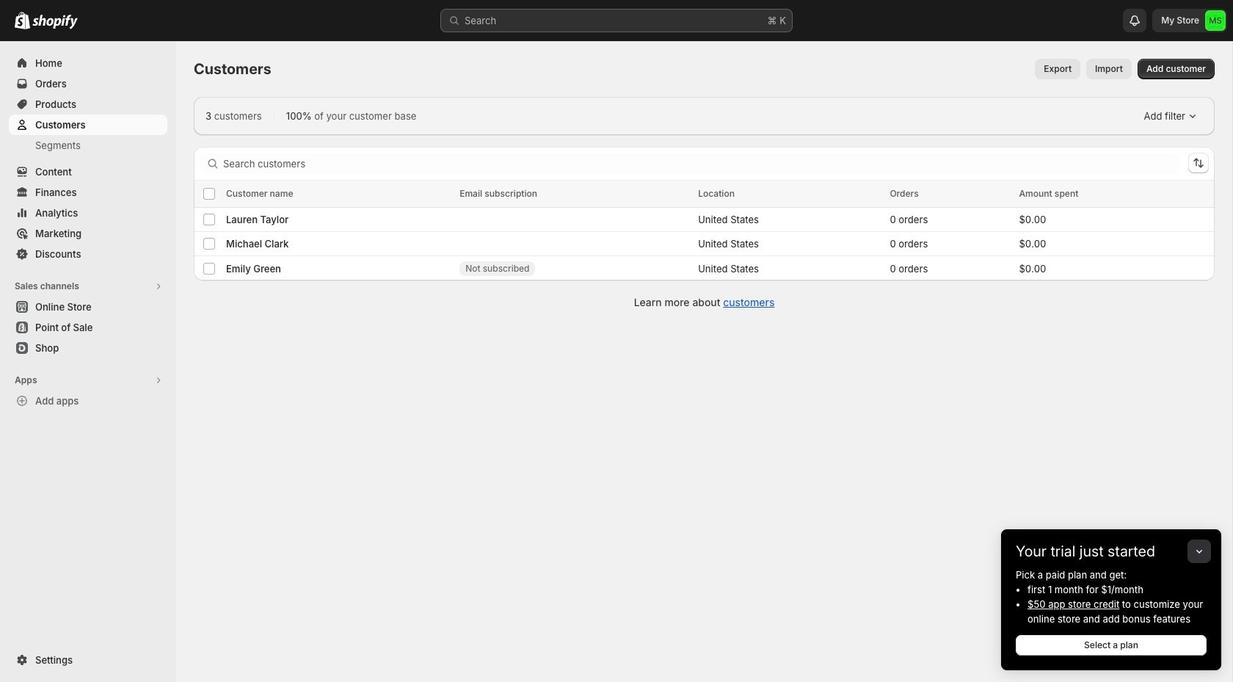 Task type: vqa. For each thing, say whether or not it's contained in the screenshot.
topmost your
no



Task type: describe. For each thing, give the bounding box(es) containing it.
0 horizontal spatial shopify image
[[15, 12, 30, 29]]

my store image
[[1206, 10, 1227, 31]]



Task type: locate. For each thing, give the bounding box(es) containing it.
Search customers text field
[[223, 153, 1180, 174]]

shopify image
[[15, 12, 30, 29], [32, 15, 78, 29]]

1 horizontal spatial shopify image
[[32, 15, 78, 29]]



